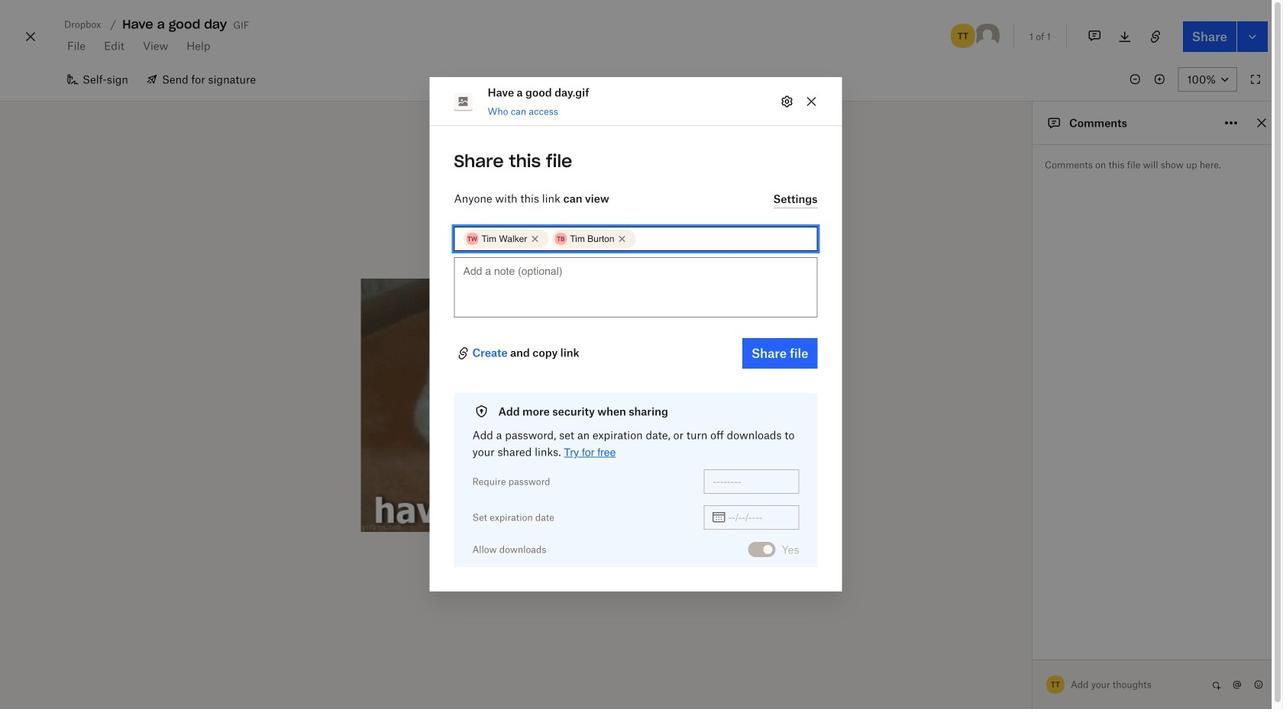 Task type: describe. For each thing, give the bounding box(es) containing it.
Set expiration date text field
[[728, 509, 790, 526]]

jeremy miller image
[[974, 22, 1001, 50]]

Require password text field
[[713, 473, 790, 490]]

Add a note (optional) text field
[[454, 257, 818, 318]]

terry turtle image
[[949, 22, 977, 50]]

add your thoughts image
[[1071, 677, 1194, 693]]

close image
[[21, 24, 40, 49]]



Task type: vqa. For each thing, say whether or not it's contained in the screenshot.
MENU containing Following
no



Task type: locate. For each thing, give the bounding box(es) containing it.
Add your thoughts text field
[[1071, 673, 1207, 697]]

None text field
[[639, 231, 808, 247]]

close right sidebar image
[[1253, 114, 1271, 132]]

have a good day.gif image
[[361, 279, 671, 532]]

sharing modal dialog
[[430, 77, 842, 709]]



